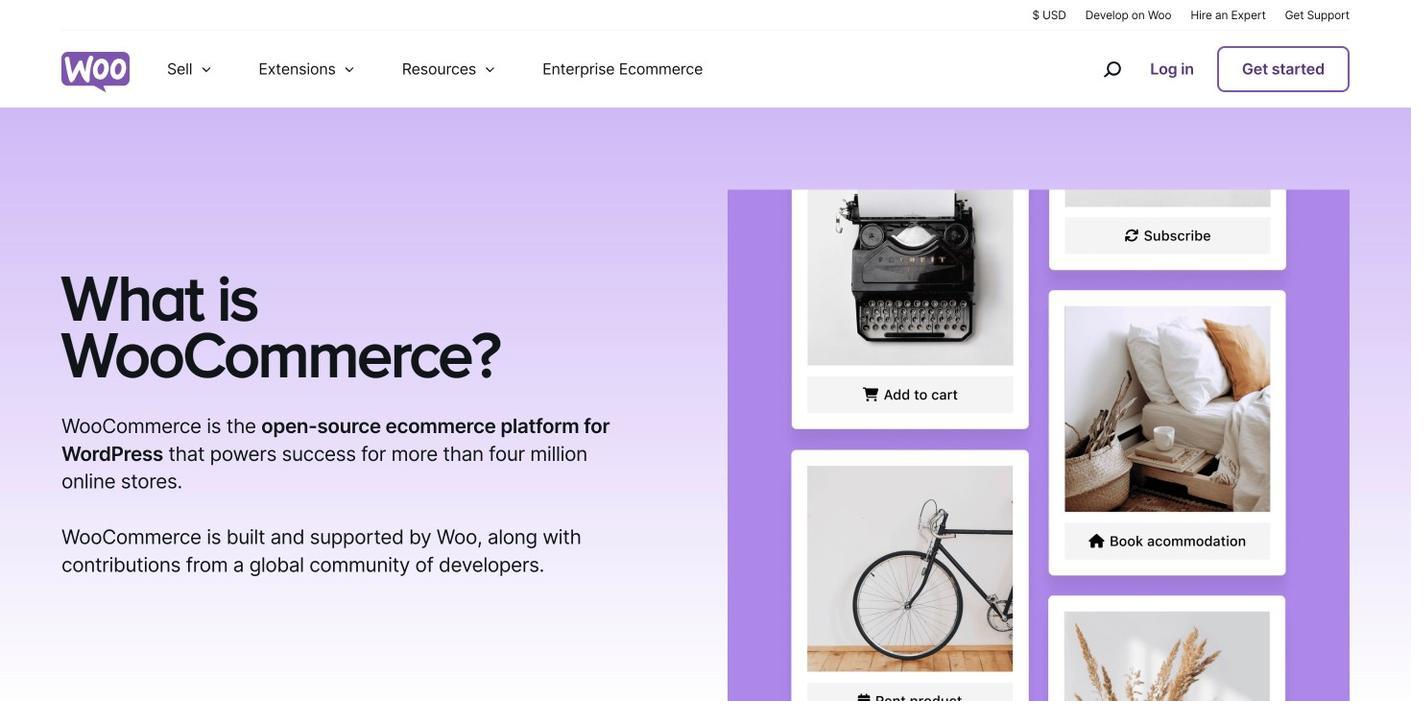Task type: vqa. For each thing, say whether or not it's contained in the screenshot.
open account menu icon
no



Task type: describe. For each thing, give the bounding box(es) containing it.
search image
[[1097, 54, 1128, 85]]

service navigation menu element
[[1062, 38, 1350, 100]]



